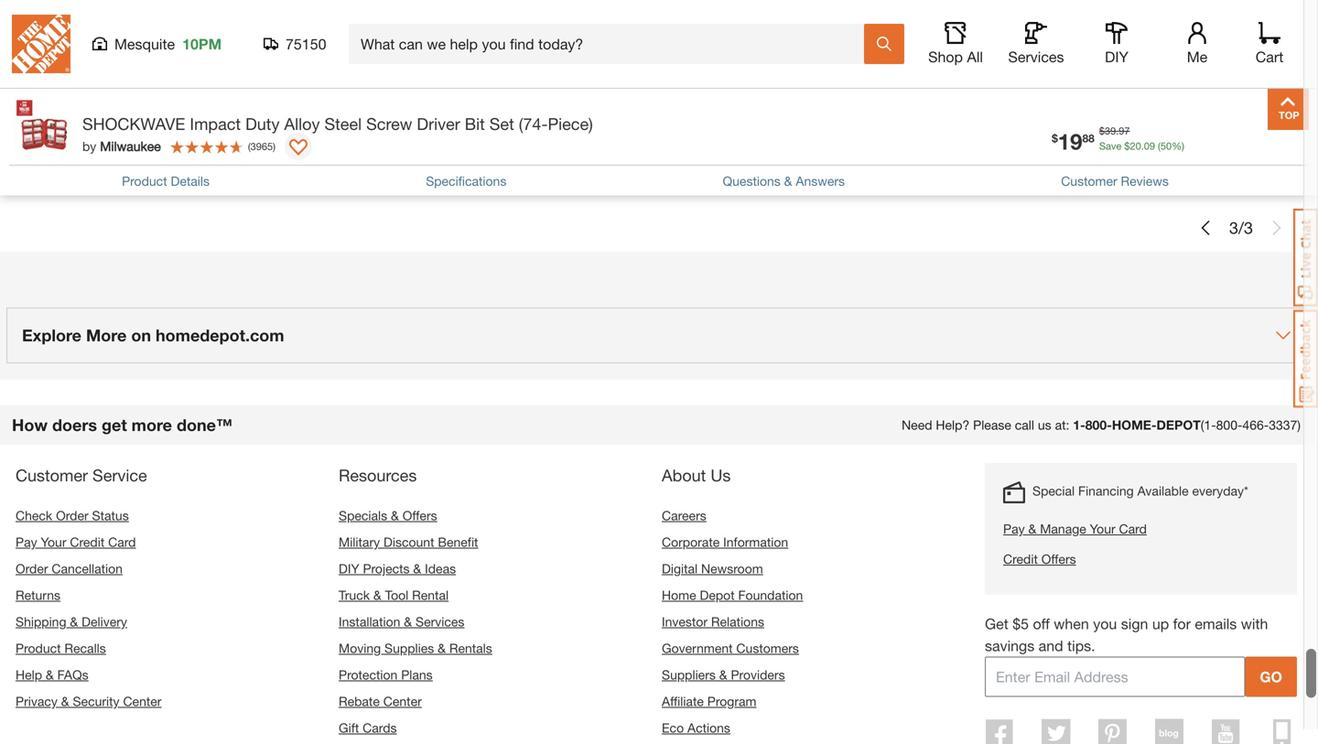 Task type: locate. For each thing, give the bounding box(es) containing it.
customer reviews
[[1061, 173, 1169, 189]]

card inside "link"
[[1119, 522, 1147, 537]]

0 vertical spatial product
[[122, 173, 167, 189]]

actions
[[688, 721, 731, 736]]

1 horizontal spatial roborock
[[893, 75, 969, 90]]

truck & tool rental link
[[339, 588, 449, 603]]

center right security
[[123, 694, 162, 709]]

your down "financing"
[[1090, 522, 1116, 537]]

1 horizontal spatial 3
[[1244, 218, 1253, 238]]

1 vertical spatial offers
[[1042, 552, 1076, 567]]

1 vertical spatial .
[[1141, 140, 1144, 152]]

0 horizontal spatial vacuum
[[772, 92, 818, 107]]

1 center from the left
[[123, 694, 162, 709]]

navigation, up sonic
[[716, 111, 781, 126]]

services
[[1009, 48, 1064, 65], [416, 614, 465, 630]]

3
[[1230, 218, 1239, 238], [1244, 218, 1253, 238]]

) for whirlpool 27 in. electric smart wall oven with built-in microwave with touchscreen in stainless steel
[[1198, 164, 1201, 176]]

1 vacuum from the left
[[772, 92, 818, 107]]

vacuum up drying,
[[987, 92, 1034, 107]]

0 horizontal spatial medium
[[63, 92, 110, 107]]

0 vertical spatial 50
[[1161, 140, 1172, 152]]

1 vertical spatial services
[[416, 614, 465, 630]]

savings
[[985, 637, 1035, 655]]

white inside roborock s8 plus robotic vacuum with lidar navigation, self- emptying, sonic mopping, 6000pa suction, multisurface in white
[[677, 169, 709, 184]]

product down mattresses
[[122, 173, 167, 189]]

home depot foundation link
[[662, 588, 803, 603]]

3 left this is the last slide icon
[[1244, 218, 1253, 238]]

on
[[131, 326, 151, 345]]

800- right depot
[[1217, 418, 1243, 433]]

multisurface inside roborock q revo robotic vacuum and mop with smart navigation, self-emptying, self-drying, multisurface in white
[[893, 150, 963, 165]]

navigation,
[[716, 111, 781, 126], [988, 111, 1052, 126]]

self- down mop
[[893, 131, 920, 146]]

50 right reviews at top
[[1187, 164, 1198, 176]]

and inside roborock q revo robotic vacuum and mop with smart navigation, self-emptying, self-drying, multisurface in white
[[1037, 92, 1059, 107]]

credit up "cancellation"
[[70, 535, 105, 550]]

in inside roborock q revo robotic vacuum and mop with smart navigation, self-emptying, self-drying, multisurface in white
[[967, 150, 977, 165]]

1 horizontal spatial gel
[[511, 111, 530, 126]]

0 vertical spatial diy
[[1105, 48, 1129, 65]]

1 memory from the left
[[28, 111, 75, 126]]

0 horizontal spatial self-
[[784, 111, 811, 126]]

0 horizontal spatial .
[[1116, 125, 1119, 137]]

0 vertical spatial medium
[[63, 92, 110, 107]]

drying,
[[1008, 131, 1048, 146]]

0 horizontal spatial credit
[[70, 535, 105, 550]]

50 inside $ 19 88 $ 39 . 97 save $ 20 . 09 ( 50 %)
[[1161, 140, 1172, 152]]

0 vertical spatial foam
[[79, 111, 112, 126]]

installation
[[339, 614, 401, 630]]

and
[[1037, 92, 1059, 107], [1039, 637, 1064, 655]]

0 horizontal spatial 50
[[1161, 140, 1172, 152]]

customer down save at the top
[[1061, 173, 1118, 189]]

mesquite 10pm
[[114, 35, 222, 53]]

specials
[[339, 508, 387, 523]]

50 right 09
[[1161, 140, 1172, 152]]

services down rental
[[416, 614, 465, 630]]

0 horizontal spatial $
[[1052, 132, 1058, 145]]

white for 6000pa
[[677, 169, 709, 184]]

medium down dream
[[461, 111, 507, 126]]

1 horizontal spatial $
[[1100, 125, 1105, 137]]

smart up "microwave"
[[1190, 92, 1224, 107]]

program
[[708, 694, 757, 709]]

customer reviews button
[[1061, 172, 1169, 191], [1061, 172, 1169, 191]]

rebate center link
[[339, 694, 422, 709]]

home depot on twitter image
[[1042, 719, 1071, 744]]

0 horizontal spatial offers
[[403, 508, 437, 523]]

memory up mattress
[[580, 111, 627, 126]]

this is the last slide image
[[1270, 221, 1285, 235]]

0 horizontal spatial your
[[41, 535, 66, 550]]

shipping
[[16, 614, 66, 630]]

( for ghostbed dream king hybrid 10 inch medium gel infused memory foam bed-in-a-box mattress
[[537, 164, 539, 176]]

1 horizontal spatial medium
[[461, 111, 507, 126]]

0 horizontal spatial 800-
[[1086, 418, 1112, 433]]

1 horizontal spatial credit
[[1004, 552, 1038, 567]]

how
[[12, 415, 48, 435]]

emptying, up 6000pa
[[677, 131, 734, 146]]

1 horizontal spatial in.
[[1127, 92, 1140, 107]]

1 horizontal spatial product
[[122, 173, 167, 189]]

go button
[[1246, 657, 1297, 697]]

1 horizontal spatial diy
[[1105, 48, 1129, 65]]

0 horizontal spatial 3
[[1230, 218, 1239, 238]]

memory inside novilla 12 in. medium to firm gel memory foam tight top queen mattress, oeko-tex standard 100 certification mattresses
[[28, 111, 75, 126]]

1 vertical spatial customer
[[16, 466, 88, 485]]

foam left bed-
[[461, 131, 493, 146]]

0 vertical spatial services
[[1009, 48, 1064, 65]]

( 3965 )
[[248, 140, 276, 152]]

product down the shipping
[[16, 641, 61, 656]]

) for roborock q revo robotic vacuum and mop with smart navigation, self-emptying, self-drying, multisurface in white
[[982, 164, 985, 176]]

card down the status
[[108, 535, 136, 550]]

about us
[[662, 466, 731, 485]]

$ right the 88
[[1100, 125, 1105, 137]]

smart up ( 64 )
[[950, 111, 984, 126]]

specifications button
[[426, 172, 507, 191], [426, 172, 507, 191]]

0 horizontal spatial memory
[[28, 111, 75, 126]]

0 horizontal spatial diy
[[339, 561, 359, 576]]

& left the manage on the right bottom of the page
[[1029, 522, 1037, 537]]

in-
[[525, 131, 540, 146]]

in. inside the whirlpool 27 in. electric smart wall oven with built-in microwave with touchscreen in stainless steel
[[1127, 92, 1140, 107]]

multisurface for emptying,
[[893, 150, 963, 165]]

in inside welwick designs 6-drawer 56 in w natural pine solid wood transitional reeded dresser
[[319, 92, 329, 107]]

in. for medium
[[46, 92, 60, 107]]

0 horizontal spatial services
[[416, 614, 465, 630]]

& down government customers
[[719, 668, 728, 683]]

gift cards
[[339, 721, 397, 736]]

customer service
[[16, 466, 147, 485]]

1 horizontal spatial offers
[[1042, 552, 1076, 567]]

0 vertical spatial smart
[[1190, 92, 1224, 107]]

( 50 )
[[1185, 164, 1201, 176]]

medium left 'to'
[[63, 92, 110, 107]]

when
[[1054, 615, 1089, 633]]

available
[[1138, 484, 1189, 499]]

emptying,
[[677, 131, 734, 146], [920, 131, 977, 146]]

roborock inside roborock q revo robotic vacuum and mop with smart navigation, self-emptying, self-drying, multisurface in white
[[893, 75, 969, 90]]

all
[[967, 48, 983, 65]]

whirlpool 27 in. electric smart wall oven with built-in microwave with touchscreen in stainless steel
[[1109, 75, 1285, 146]]

in inside roborock s8 plus robotic vacuum with lidar navigation, self- emptying, sonic mopping, 6000pa suction, multisurface in white
[[849, 150, 859, 165]]

0 vertical spatial credit
[[70, 535, 105, 550]]

feedback link image
[[1294, 309, 1318, 408]]

2 memory from the left
[[580, 111, 627, 126]]

self- inside roborock s8 plus robotic vacuum with lidar navigation, self- emptying, sonic mopping, 6000pa suction, multisurface in white
[[784, 111, 811, 126]]

multisurface down mop
[[893, 150, 963, 165]]

1 horizontal spatial navigation,
[[988, 111, 1052, 126]]

steel down w
[[325, 114, 362, 134]]

pay down check
[[16, 535, 37, 550]]

2 emptying, from the left
[[920, 131, 977, 146]]

status
[[92, 508, 129, 523]]

roborock up "plus"
[[677, 75, 753, 90]]

0 horizontal spatial robotic
[[724, 92, 769, 107]]

gift cards link
[[339, 721, 397, 736]]

relations
[[711, 614, 765, 630]]

you
[[1093, 615, 1117, 633]]

smart inside roborock q revo robotic vacuum and mop with smart navigation, self-emptying, self-drying, multisurface in white
[[950, 111, 984, 126]]

customers
[[737, 641, 799, 656]]

1 vertical spatial product
[[16, 641, 61, 656]]

stainless
[[1199, 131, 1250, 146]]

self- up 64
[[981, 131, 1008, 146]]

roborock inside roborock s8 plus robotic vacuum with lidar navigation, self- emptying, sonic mopping, 6000pa suction, multisurface in white
[[677, 75, 753, 90]]

white inside roborock q revo robotic vacuum and mop with smart navigation, self-emptying, self-drying, multisurface in white
[[980, 150, 1013, 165]]

vacuum inside roborock q revo robotic vacuum and mop with smart navigation, self-emptying, self-drying, multisurface in white
[[987, 92, 1034, 107]]

foam up oeko-
[[79, 111, 112, 126]]

0 horizontal spatial pay
[[16, 535, 37, 550]]

dream king hybrid 10 inch medium gel infused memory foam bed-in-a-box mattress image
[[451, 0, 653, 62]]

gel down king
[[511, 111, 530, 126]]

0 horizontal spatial roborock
[[677, 75, 753, 90]]

customer for customer reviews
[[1061, 173, 1118, 189]]

vacuum up mopping,
[[772, 92, 818, 107]]

king
[[502, 92, 528, 107]]

please
[[973, 418, 1012, 433]]

offers up discount
[[403, 508, 437, 523]]

medium inside novilla 12 in. medium to firm gel memory foam tight top queen mattress, oeko-tex standard 100 certification mattresses
[[63, 92, 110, 107]]

1 navigation, from the left
[[716, 111, 781, 126]]

1 horizontal spatial 50
[[1187, 164, 1198, 176]]

pay & manage your card
[[1004, 522, 1147, 537]]

special financing available everyday*
[[1033, 484, 1249, 499]]

live chat image
[[1294, 209, 1318, 307]]

1 horizontal spatial smart
[[1190, 92, 1224, 107]]

0 horizontal spatial gel
[[157, 92, 177, 107]]

3337)
[[1269, 418, 1301, 433]]

diy up 'whirlpool'
[[1105, 48, 1129, 65]]

800- right at:
[[1086, 418, 1112, 433]]

2 multisurface from the left
[[893, 150, 963, 165]]

1 horizontal spatial memory
[[580, 111, 627, 126]]

the home depot logo image
[[12, 15, 71, 73]]

pay up "credit offers"
[[1004, 522, 1025, 537]]

0 horizontal spatial in.
[[46, 92, 60, 107]]

1 vertical spatial white
[[677, 169, 709, 184]]

& up military discount benefit link
[[391, 508, 399, 523]]

in. right 27
[[1127, 92, 1140, 107]]

ghostbed dream king hybrid 10 inch medium gel infused memory foam bed-in-a-box mattress
[[461, 75, 628, 146]]

( 30 )
[[753, 164, 769, 176]]

& for pay & manage your card
[[1029, 522, 1037, 537]]

2 800- from the left
[[1217, 418, 1243, 433]]

& up recalls
[[70, 614, 78, 630]]

(74-
[[519, 114, 548, 134]]

in. inside novilla 12 in. medium to firm gel memory foam tight top queen mattress, oeko-tex standard 100 certification mattresses
[[46, 92, 60, 107]]

home depot foundation
[[662, 588, 803, 603]]

check
[[16, 508, 52, 523]]

vacuum inside roborock s8 plus robotic vacuum with lidar navigation, self- emptying, sonic mopping, 6000pa suction, multisurface in white
[[772, 92, 818, 107]]

& left tool
[[373, 588, 382, 603]]

information
[[723, 535, 789, 550]]

memory up "mattress,"
[[28, 111, 75, 126]]

multisurface inside roborock s8 plus robotic vacuum with lidar navigation, self- emptying, sonic mopping, 6000pa suction, multisurface in white
[[775, 150, 845, 165]]

1 horizontal spatial card
[[1119, 522, 1147, 537]]

3 right previous slide icon at the top right
[[1230, 218, 1239, 238]]

doers
[[52, 415, 97, 435]]

up
[[1153, 615, 1169, 633]]

12
[[28, 92, 43, 107]]

& up supplies
[[404, 614, 412, 630]]

moving supplies & rentals
[[339, 641, 492, 656]]

1 emptying, from the left
[[677, 131, 734, 146]]

$ right drying,
[[1052, 132, 1058, 145]]

64
[[971, 164, 982, 176]]

0 horizontal spatial foam
[[79, 111, 112, 126]]

home depot on youtube image
[[1212, 719, 1240, 744]]

steel down top button
[[1254, 131, 1283, 146]]

service
[[92, 466, 147, 485]]

1 vertical spatial and
[[1039, 637, 1064, 655]]

offers down the manage on the right bottom of the page
[[1042, 552, 1076, 567]]

30
[[755, 164, 766, 176]]

1 vertical spatial gel
[[511, 111, 530, 126]]

1 vertical spatial foam
[[461, 131, 493, 146]]

0 horizontal spatial smart
[[950, 111, 984, 126]]

& for suppliers & providers
[[719, 668, 728, 683]]

3 / 3
[[1230, 218, 1253, 238]]

customer up check
[[16, 466, 88, 485]]

pay your credit card
[[16, 535, 136, 550]]

vacuum for self-
[[772, 92, 818, 107]]

plus
[[696, 92, 720, 107]]

multisurface down mopping,
[[775, 150, 845, 165]]

with up mopping,
[[822, 92, 846, 107]]

inch
[[591, 92, 615, 107]]

center down plans
[[383, 694, 422, 709]]

1 robotic from the left
[[724, 92, 769, 107]]

What can we help you find today? search field
[[361, 25, 863, 63]]

help & faqs link
[[16, 668, 88, 683]]

robotic for with
[[939, 92, 984, 107]]

1 horizontal spatial foam
[[461, 131, 493, 146]]

diy projects & ideas link
[[339, 561, 456, 576]]

robotic inside roborock s8 plus robotic vacuum with lidar navigation, self- emptying, sonic mopping, 6000pa suction, multisurface in white
[[724, 92, 769, 107]]

self- up mopping,
[[784, 111, 811, 126]]

& right the help
[[46, 668, 54, 683]]

1 horizontal spatial your
[[1090, 522, 1116, 537]]

robotic right revo
[[939, 92, 984, 107]]

1 horizontal spatial center
[[383, 694, 422, 709]]

sonic
[[738, 131, 770, 146]]

product for product recalls
[[16, 641, 61, 656]]

0 horizontal spatial white
[[677, 169, 709, 184]]

roborock q revo robotic vacuum and mop with smart navigation, self-emptying, self-drying, multisurface in white
[[893, 75, 1059, 165]]

1 vertical spatial diy
[[339, 561, 359, 576]]

and down off
[[1039, 637, 1064, 655]]

gel up top
[[157, 92, 177, 107]]

order up pay your credit card
[[56, 508, 88, 523]]

$ down 97
[[1125, 140, 1130, 152]]

1 vertical spatial smart
[[950, 111, 984, 126]]

cancellation
[[52, 561, 123, 576]]

services inside services button
[[1009, 48, 1064, 65]]

0 horizontal spatial center
[[123, 694, 162, 709]]

robotic right "plus"
[[724, 92, 769, 107]]

2 robotic from the left
[[939, 92, 984, 107]]

1 horizontal spatial vacuum
[[987, 92, 1034, 107]]

1 horizontal spatial pay
[[1004, 522, 1025, 537]]

robotic for navigation,
[[724, 92, 769, 107]]

queen
[[172, 111, 210, 126]]

1 vertical spatial order
[[16, 561, 48, 576]]

Enter Email Address text field
[[985, 657, 1246, 697]]

09
[[1144, 140, 1156, 152]]

manage
[[1040, 522, 1087, 537]]

credit down pay & manage your card
[[1004, 552, 1038, 567]]

1 horizontal spatial order
[[56, 508, 88, 523]]

credit offers link
[[1004, 550, 1249, 569]]

0 vertical spatial customer
[[1061, 173, 1118, 189]]

1 multisurface from the left
[[775, 150, 845, 165]]

2 in. from the left
[[1127, 92, 1140, 107]]

card up the credit offers link
[[1119, 522, 1147, 537]]

roborock up revo
[[893, 75, 969, 90]]

0 horizontal spatial emptying,
[[677, 131, 734, 146]]

white down 6000pa
[[677, 169, 709, 184]]

1 3 from the left
[[1230, 218, 1239, 238]]

with right emails
[[1241, 615, 1268, 633]]

with down revo
[[922, 111, 946, 126]]

cart link
[[1250, 22, 1290, 66]]

your up order cancellation link
[[41, 535, 66, 550]]

suction,
[[724, 150, 772, 165]]

0 horizontal spatial product
[[16, 641, 61, 656]]

2 roborock from the left
[[893, 75, 969, 90]]

your inside "link"
[[1090, 522, 1116, 537]]

with down oven
[[1246, 111, 1270, 126]]

& inside "link"
[[1029, 522, 1037, 537]]

steel inside the whirlpool 27 in. electric smart wall oven with built-in microwave with touchscreen in stainless steel
[[1254, 131, 1283, 146]]

2 horizontal spatial $
[[1125, 140, 1130, 152]]

0 vertical spatial and
[[1037, 92, 1059, 107]]

1 horizontal spatial white
[[980, 150, 1013, 165]]

in. down "novilla"
[[46, 92, 60, 107]]

services right all
[[1009, 48, 1064, 65]]

with inside roborock q revo robotic vacuum and mop with smart navigation, self-emptying, self-drying, multisurface in white
[[922, 111, 946, 126]]

1 horizontal spatial emptying,
[[920, 131, 977, 146]]

0 horizontal spatial multisurface
[[775, 150, 845, 165]]

bed-
[[497, 131, 525, 146]]

home depot mobile apps image
[[1274, 719, 1292, 744]]

1 horizontal spatial steel
[[1254, 131, 1283, 146]]

0 horizontal spatial customer
[[16, 466, 88, 485]]

1 horizontal spatial services
[[1009, 48, 1064, 65]]

( for whirlpool 27 in. electric smart wall oven with built-in microwave with touchscreen in stainless steel
[[1185, 164, 1187, 176]]

2 navigation, from the left
[[988, 111, 1052, 126]]

0 vertical spatial white
[[980, 150, 1013, 165]]

1 in. from the left
[[46, 92, 60, 107]]

order up returns
[[16, 561, 48, 576]]

emptying, up 64
[[920, 131, 977, 146]]

diy up the truck
[[339, 561, 359, 576]]

& down "faqs"
[[61, 694, 69, 709]]

( for roborock s8 plus robotic vacuum with lidar navigation, self- emptying, sonic mopping, 6000pa suction, multisurface in white
[[753, 164, 755, 176]]

diy inside 'diy' button
[[1105, 48, 1129, 65]]

0 vertical spatial order
[[56, 508, 88, 523]]

1 horizontal spatial customer
[[1061, 173, 1118, 189]]

1 vertical spatial medium
[[461, 111, 507, 126]]

2 vacuum from the left
[[987, 92, 1034, 107]]

solid
[[244, 111, 273, 126]]

( 8 )
[[320, 164, 331, 176]]

white down drying,
[[980, 150, 1013, 165]]

foundation
[[738, 588, 803, 603]]

w
[[333, 92, 344, 107]]

and up drying,
[[1037, 92, 1059, 107]]

mattresses
[[126, 150, 189, 165]]

0 vertical spatial gel
[[157, 92, 177, 107]]

robotic inside roborock q revo robotic vacuum and mop with smart navigation, self-emptying, self-drying, multisurface in white
[[939, 92, 984, 107]]

navigation, up drying,
[[988, 111, 1052, 126]]

1 horizontal spatial 800-
[[1217, 418, 1243, 433]]

smart inside the whirlpool 27 in. electric smart wall oven with built-in microwave with touchscreen in stainless steel
[[1190, 92, 1224, 107]]

20
[[1130, 140, 1141, 152]]

1 roborock from the left
[[677, 75, 753, 90]]

1 horizontal spatial robotic
[[939, 92, 984, 107]]

0 horizontal spatial order
[[16, 561, 48, 576]]

novilla 12 in. medium to firm gel memory foam tight top queen mattress, oeko-tex standard 100 certification mattresses
[[28, 75, 210, 165]]

0 horizontal spatial navigation,
[[716, 111, 781, 126]]

& right 30 at the right top of page
[[784, 173, 792, 189]]

sign
[[1121, 615, 1149, 633]]

pay
[[1004, 522, 1025, 537], [16, 535, 37, 550]]

pine
[[393, 92, 418, 107]]

foam inside ghostbed dream king hybrid 10 inch medium gel infused memory foam bed-in-a-box mattress
[[461, 131, 493, 146]]

pay inside "link"
[[1004, 522, 1025, 537]]

0 vertical spatial .
[[1116, 125, 1119, 137]]

1 horizontal spatial multisurface
[[893, 150, 963, 165]]

home depot blog image
[[1155, 719, 1184, 744]]

steel
[[325, 114, 362, 134], [1254, 131, 1283, 146]]



Task type: vqa. For each thing, say whether or not it's contained in the screenshot.


Task type: describe. For each thing, give the bounding box(es) containing it.
pay for pay your credit card
[[16, 535, 37, 550]]

medium inside ghostbed dream king hybrid 10 inch medium gel infused memory foam bed-in-a-box mattress
[[461, 111, 507, 126]]

27 in. electric smart wall oven with built-in microwave with touchscreen in stainless steel image
[[1100, 0, 1301, 62]]

newsroom
[[701, 561, 763, 576]]

installation & services link
[[339, 614, 465, 630]]

s8 plus robotic vacuum with lidar navigation, self-emptying, sonic mopping, 6000pa suction, multisurface in white image
[[667, 0, 869, 62]]

) for ghostbed dream king hybrid 10 inch medium gel infused memory foam bed-in-a-box mattress
[[556, 164, 558, 176]]

privacy & security center link
[[16, 694, 162, 709]]

shop all button
[[927, 22, 985, 66]]

multisurface for mopping,
[[775, 150, 845, 165]]

diy button
[[1088, 22, 1146, 66]]

product for product details
[[122, 173, 167, 189]]

display image
[[289, 139, 308, 158]]

& for questions & answers
[[784, 173, 792, 189]]

in. for electric
[[1127, 92, 1140, 107]]

( for welwick designs 6-drawer 56 in w natural pine solid wood transitional reeded dresser
[[320, 164, 323, 176]]

pay & manage your card link
[[1004, 520, 1249, 539]]

protection plans
[[339, 668, 433, 683]]

how doers get more done™
[[12, 415, 233, 435]]

0 horizontal spatial steel
[[325, 114, 362, 134]]

2 horizontal spatial self-
[[981, 131, 1008, 146]]

check order status
[[16, 508, 129, 523]]

explore more on homedepot.com button
[[6, 308, 1307, 364]]

privacy & security center
[[16, 694, 162, 709]]

gel inside novilla 12 in. medium to firm gel memory foam tight top queen mattress, oeko-tex standard 100 certification mattresses
[[157, 92, 177, 107]]

27
[[1109, 92, 1123, 107]]

10
[[573, 92, 587, 107]]

corporate information link
[[662, 535, 789, 550]]

& for truck & tool rental
[[373, 588, 382, 603]]

cards
[[363, 721, 397, 736]]

1-
[[1073, 418, 1086, 433]]

( 549 )
[[104, 164, 126, 176]]

( inside $ 19 88 $ 39 . 97 save $ 20 . 09 ( 50 %)
[[1158, 140, 1161, 152]]

diy for diy projects & ideas
[[339, 561, 359, 576]]

navigation, inside roborock s8 plus robotic vacuum with lidar navigation, self- emptying, sonic mopping, 6000pa suction, multisurface in white
[[716, 111, 781, 126]]

previous slide image
[[1199, 221, 1213, 235]]

& for help & faqs
[[46, 668, 54, 683]]

) for roborock s8 plus robotic vacuum with lidar navigation, self- emptying, sonic mopping, 6000pa suction, multisurface in white
[[766, 164, 769, 176]]

and inside get $5 off when you sign up for emails with savings and tips.
[[1039, 637, 1064, 655]]

piece)
[[548, 114, 593, 134]]

screw
[[366, 114, 412, 134]]

product image image
[[14, 98, 73, 158]]

touchscreen
[[1109, 131, 1181, 146]]

2 center from the left
[[383, 694, 422, 709]]

go
[[1260, 668, 1283, 686]]

3965
[[251, 140, 273, 152]]

roborock for plus
[[677, 75, 753, 90]]

customer for customer service
[[16, 466, 88, 485]]

emptying, inside roborock s8 plus robotic vacuum with lidar navigation, self- emptying, sonic mopping, 6000pa suction, multisurface in white
[[677, 131, 734, 146]]

questions
[[723, 173, 781, 189]]

help & faqs
[[16, 668, 88, 683]]

details
[[171, 173, 210, 189]]

& for privacy & security center
[[61, 694, 69, 709]]

shockwave
[[82, 114, 185, 134]]

75150 button
[[264, 35, 327, 53]]

me button
[[1168, 22, 1227, 66]]

tips.
[[1068, 637, 1096, 655]]

rental
[[412, 588, 449, 603]]

homedepot.com
[[156, 326, 284, 345]]

0 vertical spatial offers
[[403, 508, 437, 523]]

help?
[[936, 418, 970, 433]]

home
[[662, 588, 696, 603]]

done™
[[177, 415, 233, 435]]

navigation, inside roborock q revo robotic vacuum and mop with smart navigation, self-emptying, self-drying, multisurface in white
[[988, 111, 1052, 126]]

home depot on facebook image
[[986, 719, 1014, 744]]

reeded
[[382, 111, 427, 126]]

digital newsroom
[[662, 561, 763, 576]]

white for self-
[[980, 150, 1013, 165]]

get $5 off when you sign up for emails with savings and tips.
[[985, 615, 1268, 655]]

microwave
[[1181, 111, 1243, 126]]

benefit
[[438, 535, 478, 550]]

emails
[[1195, 615, 1237, 633]]

at:
[[1055, 418, 1070, 433]]

12 in. medium to firm gel memory foam tight top queen mattress, oeko-tex standard 100 certification mattresses image
[[19, 0, 221, 62]]

2 3 from the left
[[1244, 218, 1253, 238]]

& for shipping & delivery
[[70, 614, 78, 630]]

1 horizontal spatial self-
[[893, 131, 920, 146]]

special
[[1033, 484, 1075, 499]]

& for installation & services
[[404, 614, 412, 630]]

truck
[[339, 588, 370, 603]]

careers link
[[662, 508, 707, 523]]

transitional
[[314, 111, 379, 126]]

lidar
[[677, 111, 713, 126]]

q revo robotic vacuum and mop with smart navigation, self-emptying, self-drying, multisurface in white image
[[884, 0, 1085, 62]]

investor
[[662, 614, 708, 630]]

mattress
[[578, 131, 628, 146]]

order cancellation
[[16, 561, 123, 576]]

1 vertical spatial 50
[[1187, 164, 1198, 176]]

alloy
[[284, 114, 320, 134]]

with inside get $5 off when you sign up for emails with savings and tips.
[[1241, 615, 1268, 633]]

dream
[[461, 92, 498, 107]]

memory inside ghostbed dream king hybrid 10 inch medium gel infused memory foam bed-in-a-box mattress
[[580, 111, 627, 126]]

vacuum for smart
[[987, 92, 1034, 107]]

by
[[82, 139, 96, 154]]

6-drawer 56 in w natural pine solid wood transitional reeded dresser image
[[235, 0, 437, 62]]

firm
[[128, 92, 154, 107]]

specials & offers link
[[339, 508, 437, 523]]

roborock s8 plus robotic vacuum with lidar navigation, self- emptying, sonic mopping, 6000pa suction, multisurface in white
[[677, 75, 859, 184]]

eco
[[662, 721, 684, 736]]

me
[[1187, 48, 1208, 65]]

pay for pay & manage your card
[[1004, 522, 1025, 537]]

mopping,
[[774, 131, 829, 146]]

emptying, inside roborock q revo robotic vacuum and mop with smart navigation, self-emptying, self-drying, multisurface in white
[[920, 131, 977, 146]]

with down 27
[[1109, 111, 1133, 126]]

shipping & delivery
[[16, 614, 127, 630]]

revo
[[906, 92, 935, 107]]

1 vertical spatial credit
[[1004, 552, 1038, 567]]

services button
[[1007, 22, 1066, 66]]

product recalls
[[16, 641, 106, 656]]

affiliate
[[662, 694, 704, 709]]

) for novilla 12 in. medium to firm gel memory foam tight top queen mattress, oeko-tex standard 100 certification mattresses
[[124, 164, 126, 176]]

in inside the whirlpool 27 in. electric smart wall oven with built-in microwave with touchscreen in stainless steel
[[1185, 131, 1195, 146]]

mop
[[893, 111, 919, 126]]

gel inside ghostbed dream king hybrid 10 inch medium gel infused memory foam bed-in-a-box mattress
[[511, 111, 530, 126]]

) for welwick designs 6-drawer 56 in w natural pine solid wood transitional reeded dresser
[[328, 164, 331, 176]]

wood
[[277, 111, 310, 126]]

( for roborock q revo robotic vacuum and mop with smart navigation, self-emptying, self-drying, multisurface in white
[[969, 164, 971, 176]]

reviews
[[1121, 173, 1169, 189]]

moving supplies & rentals link
[[339, 641, 492, 656]]

protection
[[339, 668, 398, 683]]

home depot on pinterest image
[[1099, 719, 1127, 744]]

( for novilla 12 in. medium to firm gel memory foam tight top queen mattress, oeko-tex standard 100 certification mattresses
[[104, 164, 107, 176]]

roborock for revo
[[893, 75, 969, 90]]

$5
[[1013, 615, 1029, 633]]

wall
[[1228, 92, 1252, 107]]

0 horizontal spatial card
[[108, 535, 136, 550]]

1 horizontal spatial .
[[1141, 140, 1144, 152]]

1 800- from the left
[[1086, 418, 1112, 433]]

us
[[711, 466, 731, 485]]

milwaukee
[[100, 139, 161, 154]]

government
[[662, 641, 733, 656]]

& for specials & offers
[[391, 508, 399, 523]]

with inside roborock s8 plus robotic vacuum with lidar navigation, self- emptying, sonic mopping, 6000pa suction, multisurface in white
[[822, 92, 846, 107]]

built-
[[1136, 111, 1167, 126]]

providers
[[731, 668, 785, 683]]

oeko-
[[85, 131, 126, 146]]

56
[[301, 92, 315, 107]]

suppliers
[[662, 668, 716, 683]]

designs
[[299, 75, 348, 90]]

explore
[[22, 326, 81, 345]]

questions & answers
[[723, 173, 845, 189]]

& left ideas
[[413, 561, 421, 576]]

dresser
[[244, 131, 288, 146]]

foam inside novilla 12 in. medium to firm gel memory foam tight top queen mattress, oeko-tex standard 100 certification mattresses
[[79, 111, 112, 126]]

88
[[1083, 132, 1095, 145]]

eco actions
[[662, 721, 731, 736]]

& left the rentals
[[438, 641, 446, 656]]

diy for diy
[[1105, 48, 1129, 65]]

check order status link
[[16, 508, 129, 523]]

more
[[86, 326, 127, 345]]



